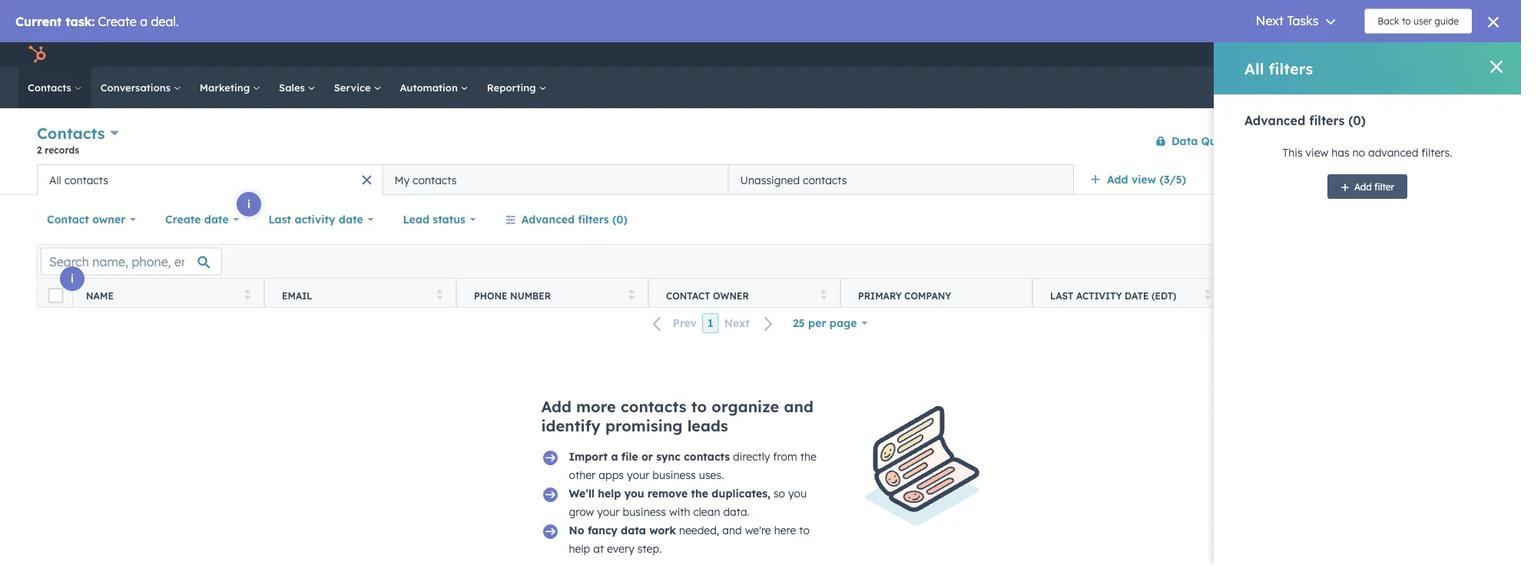 Task type: describe. For each thing, give the bounding box(es) containing it.
abc
[[1461, 48, 1478, 61]]

0 vertical spatial filters
[[1269, 59, 1313, 78]]

all for all views
[[1216, 173, 1229, 186]]

notifications image
[[1411, 49, 1425, 63]]

conversations
[[100, 81, 173, 94]]

create contact button
[[1394, 129, 1484, 153]]

add for add view (3/5)
[[1107, 173, 1128, 186]]

0 horizontal spatial the
[[691, 487, 708, 501]]

create for create contact
[[1407, 135, 1436, 147]]

contacts for my contacts
[[413, 173, 457, 187]]

more
[[576, 397, 616, 416]]

25 per page button
[[783, 308, 878, 339]]

uses.
[[699, 469, 724, 482]]

step.
[[638, 542, 662, 556]]

views
[[1233, 173, 1263, 186]]

all views link
[[1206, 164, 1273, 195]]

business inside 'directly from the other apps your business uses.'
[[653, 469, 696, 482]]

marketing link
[[190, 67, 270, 108]]

service
[[334, 81, 374, 94]]

contacts banner
[[37, 121, 1484, 164]]

filters.
[[1422, 146, 1452, 159]]

prev button
[[644, 314, 702, 334]]

data quality button
[[1146, 126, 1242, 156]]

1 horizontal spatial owner
[[713, 290, 749, 302]]

date inside last activity date popup button
[[339, 213, 363, 226]]

1 press to sort. element from the left
[[245, 289, 250, 302]]

2
[[37, 144, 42, 156]]

upgrade
[[1245, 49, 1286, 62]]

0 vertical spatial i button
[[1315, 141, 1340, 166]]

your inside so you grow your business with clean data.
[[597, 506, 620, 519]]

remove
[[648, 487, 688, 501]]

view for (3/5)
[[1132, 173, 1156, 186]]

or
[[642, 450, 653, 464]]

so
[[774, 487, 785, 501]]

sales link
[[270, 67, 325, 108]]

contacts for unassigned contacts
[[803, 173, 847, 187]]

pagination navigation
[[644, 313, 783, 334]]

directly
[[733, 450, 770, 464]]

we'll
[[569, 487, 595, 501]]

contact
[[1438, 135, 1471, 147]]

every
[[607, 542, 635, 556]]

create date button
[[155, 204, 249, 235]]

marketplaces button
[[1319, 42, 1351, 67]]

filter
[[1375, 181, 1395, 192]]

advanced filters (0) inside button
[[521, 213, 628, 226]]

1 horizontal spatial i button
[[237, 192, 261, 217]]

data quality
[[1172, 134, 1241, 148]]

all contacts button
[[37, 164, 383, 195]]

and inside needed, and we're here to help at every step.
[[722, 524, 742, 537]]

filters inside advanced filters (0) button
[[578, 213, 609, 226]]

my contacts button
[[383, 164, 728, 195]]

advanced filters (0) button
[[495, 204, 638, 235]]

(3/5)
[[1160, 173, 1186, 186]]

actions
[[1264, 135, 1296, 147]]

contact owner button
[[37, 204, 146, 235]]

phone
[[474, 290, 508, 302]]

1 you from the left
[[624, 487, 644, 501]]

1
[[708, 317, 714, 330]]

1 horizontal spatial (0)
[[1349, 113, 1366, 128]]

the inside 'directly from the other apps your business uses.'
[[800, 450, 817, 464]]

1 column header from the left
[[1225, 279, 1418, 313]]

import button
[[1327, 129, 1384, 153]]

number
[[510, 290, 551, 302]]

my
[[395, 173, 410, 187]]

records
[[45, 144, 79, 156]]

create contact
[[1407, 135, 1471, 147]]

last for last activity date (edt)
[[1050, 290, 1074, 302]]

this
[[1283, 146, 1303, 159]]

last activity date (edt)
[[1050, 290, 1177, 302]]

contact owner inside contact owner popup button
[[47, 213, 125, 226]]

contacts inside add more contacts to organize and identify promising leads
[[621, 397, 687, 416]]

no
[[1353, 146, 1365, 159]]

settings image
[[1386, 49, 1400, 63]]

help button
[[1354, 42, 1380, 67]]

phone number
[[474, 290, 551, 302]]

needed, and we're here to help at every step.
[[569, 524, 810, 556]]

import a file or sync contacts
[[569, 450, 730, 464]]

help image
[[1360, 49, 1374, 63]]

needed,
[[679, 524, 719, 537]]

lead
[[403, 213, 430, 226]]

directly from the other apps your business uses.
[[569, 450, 817, 482]]

contacts for all contacts
[[64, 173, 108, 187]]

primary company
[[858, 290, 952, 302]]

25
[[793, 317, 805, 330]]

(edt)
[[1152, 290, 1177, 302]]

1 vertical spatial filters
[[1309, 113, 1345, 128]]

fancy
[[588, 524, 618, 537]]

you inside so you grow your business with clean data.
[[788, 487, 807, 501]]

0 horizontal spatial i
[[71, 272, 74, 285]]

all for all filters
[[1245, 59, 1264, 78]]

2 column header from the left
[[1417, 279, 1521, 313]]

menu containing abc
[[1226, 42, 1503, 67]]

abc button
[[1435, 42, 1501, 67]]

notifications button
[[1405, 42, 1431, 67]]

lead status
[[403, 213, 466, 226]]

calling icon image
[[1295, 48, 1309, 62]]

add view (3/5)
[[1107, 173, 1186, 186]]

owner inside contact owner popup button
[[92, 213, 125, 226]]

close image
[[1491, 61, 1503, 73]]

marketplaces image
[[1328, 49, 1342, 63]]

data
[[621, 524, 646, 537]]

create for create date
[[165, 213, 201, 226]]

advanced
[[1368, 146, 1419, 159]]

hubspot link
[[18, 45, 58, 64]]

settings link
[[1383, 46, 1402, 63]]

so you grow your business with clean data.
[[569, 487, 807, 519]]

organize
[[712, 397, 779, 416]]

we'll help you remove the duplicates,
[[569, 487, 771, 501]]

date inside create date popup button
[[204, 213, 229, 226]]

all views
[[1216, 173, 1263, 186]]



Task type: locate. For each thing, give the bounding box(es) containing it.
you
[[624, 487, 644, 501], [788, 487, 807, 501]]

1 horizontal spatial view
[[1306, 146, 1329, 159]]

add inside add filter button
[[1355, 181, 1372, 192]]

0 horizontal spatial all
[[49, 173, 61, 187]]

0 vertical spatial and
[[784, 397, 814, 416]]

help inside needed, and we're here to help at every step.
[[569, 542, 590, 556]]

2 press to sort. element from the left
[[437, 289, 443, 302]]

add more contacts to organize and identify promising leads
[[541, 397, 814, 436]]

leads
[[687, 416, 728, 436]]

contacts
[[64, 173, 108, 187], [413, 173, 457, 187], [803, 173, 847, 187], [621, 397, 687, 416], [684, 450, 730, 464]]

0 vertical spatial advanced filters (0)
[[1245, 113, 1366, 128]]

last activity date button
[[258, 204, 384, 235]]

search image
[[1489, 82, 1500, 93]]

contacts right unassigned at the top of the page
[[803, 173, 847, 187]]

per
[[808, 317, 826, 330]]

4 press to sort. element from the left
[[821, 289, 827, 302]]

filters left 'marketplaces' image on the top right of the page
[[1269, 59, 1313, 78]]

add inside add view (3/5) popup button
[[1107, 173, 1128, 186]]

all inside all views link
[[1216, 173, 1229, 186]]

with
[[669, 506, 690, 519]]

last activity date
[[268, 213, 363, 226]]

i down all contacts button
[[247, 197, 251, 211]]

no fancy data work
[[569, 524, 676, 537]]

0 horizontal spatial you
[[624, 487, 644, 501]]

unassigned contacts
[[740, 173, 847, 187]]

lead status button
[[393, 204, 486, 235]]

all inside all contacts button
[[49, 173, 61, 187]]

2 horizontal spatial i button
[[1315, 141, 1340, 166]]

1 horizontal spatial advanced
[[1245, 113, 1306, 128]]

view inside add view (3/5) popup button
[[1132, 173, 1156, 186]]

2 records
[[37, 144, 79, 156]]

menu
[[1226, 42, 1503, 67]]

2 vertical spatial i button
[[60, 267, 85, 291]]

1 horizontal spatial add
[[1107, 173, 1128, 186]]

(0) up import button
[[1349, 113, 1366, 128]]

1 vertical spatial contact owner
[[666, 290, 749, 302]]

1 vertical spatial i
[[247, 197, 251, 211]]

has
[[1332, 146, 1350, 159]]

advanced down my contacts button
[[521, 213, 575, 226]]

0 vertical spatial view
[[1306, 146, 1329, 159]]

to
[[691, 397, 707, 416], [799, 524, 810, 537]]

1 vertical spatial owner
[[713, 290, 749, 302]]

i button
[[1315, 141, 1340, 166], [237, 192, 261, 217], [60, 267, 85, 291]]

add filter
[[1355, 181, 1395, 192]]

date
[[1125, 290, 1149, 302]]

press to sort. image
[[245, 289, 250, 300], [437, 289, 443, 300], [629, 289, 635, 300], [1205, 289, 1211, 300]]

you left remove
[[624, 487, 644, 501]]

1 vertical spatial last
[[1050, 290, 1074, 302]]

2 horizontal spatial i
[[1326, 147, 1329, 160]]

work
[[649, 524, 676, 537]]

view
[[1306, 146, 1329, 159], [1132, 173, 1156, 186]]

0 vertical spatial (0)
[[1349, 113, 1366, 128]]

and inside add more contacts to organize and identify promising leads
[[784, 397, 814, 416]]

help down apps
[[598, 487, 621, 501]]

all filters
[[1245, 59, 1313, 78]]

this view has no advanced filters.
[[1283, 146, 1452, 159]]

0 vertical spatial contact owner
[[47, 213, 125, 226]]

0 horizontal spatial your
[[597, 506, 620, 519]]

to right here
[[799, 524, 810, 537]]

0 vertical spatial help
[[598, 487, 621, 501]]

2 vertical spatial i
[[71, 272, 74, 285]]

0 horizontal spatial to
[[691, 397, 707, 416]]

5 press to sort. element from the left
[[1205, 289, 1211, 302]]

1 vertical spatial advanced
[[521, 213, 575, 226]]

3 press to sort. element from the left
[[629, 289, 635, 302]]

file
[[621, 450, 638, 464]]

contacts inside button
[[413, 173, 457, 187]]

import for import
[[1341, 135, 1371, 147]]

0 horizontal spatial add
[[541, 397, 572, 416]]

1 horizontal spatial contact owner
[[666, 290, 749, 302]]

unassigned contacts button
[[728, 164, 1074, 195]]

to inside add more contacts to organize and identify promising leads
[[691, 397, 707, 416]]

last for last activity date
[[268, 213, 291, 226]]

0 horizontal spatial owner
[[92, 213, 125, 226]]

your down file
[[627, 469, 650, 482]]

last inside last activity date popup button
[[268, 213, 291, 226]]

press to sort. element
[[245, 289, 250, 302], [437, 289, 443, 302], [629, 289, 635, 302], [821, 289, 827, 302], [1205, 289, 1211, 302]]

advanced filters (0) up actions popup button
[[1245, 113, 1366, 128]]

1 horizontal spatial date
[[339, 213, 363, 226]]

contact owner down 'all contacts'
[[47, 213, 125, 226]]

identify
[[541, 416, 601, 436]]

press to sort. element for contact owner
[[821, 289, 827, 302]]

1 horizontal spatial import
[[1341, 135, 1371, 147]]

press to sort. image for email
[[437, 289, 443, 300]]

the
[[800, 450, 817, 464], [691, 487, 708, 501]]

your inside 'directly from the other apps your business uses.'
[[627, 469, 650, 482]]

add filter button
[[1328, 174, 1408, 199]]

all contacts
[[49, 173, 108, 187]]

1 horizontal spatial to
[[799, 524, 810, 537]]

create inside popup button
[[165, 213, 201, 226]]

contacts link
[[18, 67, 91, 108]]

primary
[[858, 290, 902, 302]]

0 vertical spatial advanced
[[1245, 113, 1306, 128]]

advanced up actions
[[1245, 113, 1306, 128]]

owner up the next
[[713, 290, 749, 302]]

0 horizontal spatial contact
[[47, 213, 89, 226]]

contact up prev
[[666, 290, 710, 302]]

2 horizontal spatial add
[[1355, 181, 1372, 192]]

25 per page
[[793, 317, 857, 330]]

i button right create date
[[237, 192, 261, 217]]

0 horizontal spatial and
[[722, 524, 742, 537]]

0 horizontal spatial date
[[204, 213, 229, 226]]

sync
[[656, 450, 681, 464]]

filters up has
[[1309, 113, 1345, 128]]

0 horizontal spatial i button
[[60, 267, 85, 291]]

create down all contacts button
[[165, 213, 201, 226]]

add view (3/5) button
[[1080, 164, 1206, 195]]

0 horizontal spatial last
[[268, 213, 291, 226]]

press to sort. element for email
[[437, 289, 443, 302]]

clean
[[693, 506, 720, 519]]

search button
[[1481, 75, 1507, 101]]

advanced filters (0)
[[1245, 113, 1366, 128], [521, 213, 628, 226]]

to inside needed, and we're here to help at every step.
[[799, 524, 810, 537]]

create left the 'contact'
[[1407, 135, 1436, 147]]

all
[[1245, 59, 1264, 78], [1216, 173, 1229, 186], [49, 173, 61, 187]]

the right from
[[800, 450, 817, 464]]

0 horizontal spatial import
[[569, 450, 608, 464]]

view left has
[[1306, 146, 1329, 159]]

0 vertical spatial create
[[1407, 135, 1436, 147]]

1 vertical spatial i button
[[237, 192, 261, 217]]

1 horizontal spatial all
[[1216, 173, 1229, 186]]

0 vertical spatial business
[[653, 469, 696, 482]]

4 press to sort. image from the left
[[1205, 289, 1211, 300]]

1 vertical spatial (0)
[[612, 213, 628, 226]]

2 vertical spatial filters
[[578, 213, 609, 226]]

advanced filters (0) down my contacts button
[[521, 213, 628, 226]]

your up fancy
[[597, 506, 620, 519]]

1 press to sort. image from the left
[[245, 289, 250, 300]]

and down data.
[[722, 524, 742, 537]]

1 vertical spatial contacts
[[37, 124, 105, 143]]

0 vertical spatial import
[[1341, 135, 1371, 147]]

contacts up import a file or sync contacts
[[621, 397, 687, 416]]

contacts right my
[[413, 173, 457, 187]]

2 you from the left
[[788, 487, 807, 501]]

1 horizontal spatial last
[[1050, 290, 1074, 302]]

you right 'so' at the bottom right of page
[[788, 487, 807, 501]]

all right upgrade icon
[[1245, 59, 1264, 78]]

(0) down my contacts button
[[612, 213, 628, 226]]

0 vertical spatial the
[[800, 450, 817, 464]]

0 vertical spatial contact
[[47, 213, 89, 226]]

contacts inside popup button
[[37, 124, 105, 143]]

0 vertical spatial i
[[1326, 147, 1329, 160]]

1 vertical spatial the
[[691, 487, 708, 501]]

contact owner
[[47, 213, 125, 226], [666, 290, 749, 302]]

2 date from the left
[[339, 213, 363, 226]]

here
[[774, 524, 796, 537]]

1 vertical spatial create
[[165, 213, 201, 226]]

import inside button
[[1341, 135, 1371, 147]]

add left (3/5)
[[1107, 173, 1128, 186]]

owner up search name, phone, email addresses, or company search field at the top left of page
[[92, 213, 125, 226]]

your
[[627, 469, 650, 482], [597, 506, 620, 519]]

and up from
[[784, 397, 814, 416]]

press to sort. image
[[821, 289, 827, 300]]

duplicates,
[[712, 487, 771, 501]]

0 horizontal spatial advanced
[[521, 213, 575, 226]]

data
[[1172, 134, 1198, 148]]

reporting
[[487, 81, 539, 94]]

business up the we'll help you remove the duplicates,
[[653, 469, 696, 482]]

1 vertical spatial your
[[597, 506, 620, 519]]

import for import a file or sync contacts
[[569, 450, 608, 464]]

at
[[593, 542, 604, 556]]

0 horizontal spatial help
[[569, 542, 590, 556]]

1 horizontal spatial the
[[800, 450, 817, 464]]

business up data at left bottom
[[623, 506, 666, 519]]

i button left no
[[1315, 141, 1340, 166]]

primary company column header
[[841, 279, 1033, 313]]

quality
[[1201, 134, 1241, 148]]

and
[[784, 397, 814, 416], [722, 524, 742, 537]]

i left has
[[1326, 147, 1329, 160]]

1 horizontal spatial advanced filters (0)
[[1245, 113, 1366, 128]]

upgrade image
[[1228, 49, 1242, 63]]

0 vertical spatial owner
[[92, 213, 125, 226]]

0 vertical spatial to
[[691, 397, 707, 416]]

page
[[830, 317, 857, 330]]

all left views
[[1216, 173, 1229, 186]]

calling icon button
[[1289, 44, 1315, 65]]

2 horizontal spatial all
[[1245, 59, 1264, 78]]

contacts
[[28, 81, 74, 94], [37, 124, 105, 143]]

add for add more contacts to organize and identify promising leads
[[541, 397, 572, 416]]

i button left name
[[60, 267, 85, 291]]

press to sort. element for last activity date (edt)
[[1205, 289, 1211, 302]]

prev
[[673, 317, 697, 330]]

1 vertical spatial import
[[569, 450, 608, 464]]

help down no
[[569, 542, 590, 556]]

1 horizontal spatial i
[[247, 197, 251, 211]]

date right activity
[[339, 213, 363, 226]]

hubspot image
[[28, 45, 46, 64]]

service link
[[325, 67, 391, 108]]

contact down 'all contacts'
[[47, 213, 89, 226]]

business
[[653, 469, 696, 482], [623, 506, 666, 519]]

all for all contacts
[[49, 173, 61, 187]]

no
[[569, 524, 584, 537]]

activity
[[1076, 290, 1122, 302]]

1 horizontal spatial you
[[788, 487, 807, 501]]

view left (3/5)
[[1132, 173, 1156, 186]]

add inside add more contacts to organize and identify promising leads
[[541, 397, 572, 416]]

contact inside popup button
[[47, 213, 89, 226]]

press to sort. element for phone number
[[629, 289, 635, 302]]

3 press to sort. image from the left
[[629, 289, 635, 300]]

i down contact owner popup button
[[71, 272, 74, 285]]

email
[[282, 290, 312, 302]]

add
[[1107, 173, 1128, 186], [1355, 181, 1372, 192], [541, 397, 572, 416]]

1 horizontal spatial your
[[627, 469, 650, 482]]

contacts down records
[[64, 173, 108, 187]]

0 horizontal spatial view
[[1132, 173, 1156, 186]]

advanced inside button
[[521, 213, 575, 226]]

0 horizontal spatial advanced filters (0)
[[521, 213, 628, 226]]

1 vertical spatial business
[[623, 506, 666, 519]]

column header
[[1225, 279, 1418, 313], [1417, 279, 1521, 313]]

create inside button
[[1407, 135, 1436, 147]]

advanced
[[1245, 113, 1306, 128], [521, 213, 575, 226]]

1 date from the left
[[204, 213, 229, 226]]

1 vertical spatial view
[[1132, 173, 1156, 186]]

owner
[[92, 213, 125, 226], [713, 290, 749, 302]]

add left more
[[541, 397, 572, 416]]

contacts down the hubspot link
[[28, 81, 74, 94]]

sales
[[279, 81, 308, 94]]

press to sort. image for phone number
[[629, 289, 635, 300]]

unassigned
[[740, 173, 800, 187]]

add left filter
[[1355, 181, 1372, 192]]

1 horizontal spatial contact
[[666, 290, 710, 302]]

grow
[[569, 506, 594, 519]]

add for add filter
[[1355, 181, 1372, 192]]

1 vertical spatial and
[[722, 524, 742, 537]]

name
[[86, 290, 114, 302]]

marketing
[[200, 81, 253, 94]]

1 horizontal spatial help
[[598, 487, 621, 501]]

view for has
[[1306, 146, 1329, 159]]

0 vertical spatial your
[[627, 469, 650, 482]]

from
[[773, 450, 797, 464]]

gary orlando image
[[1444, 48, 1458, 61]]

all down 2 records
[[49, 173, 61, 187]]

press to sort. image for last activity date (edt)
[[1205, 289, 1211, 300]]

i
[[1326, 147, 1329, 160], [247, 197, 251, 211], [71, 272, 74, 285]]

2 press to sort. image from the left
[[437, 289, 443, 300]]

date down all contacts button
[[204, 213, 229, 226]]

Search name, phone, email addresses, or company search field
[[41, 248, 222, 275]]

contacts up records
[[37, 124, 105, 143]]

0 vertical spatial contacts
[[28, 81, 74, 94]]

contact owner up 1
[[666, 290, 749, 302]]

0 horizontal spatial contact owner
[[47, 213, 125, 226]]

1 horizontal spatial and
[[784, 397, 814, 416]]

business inside so you grow your business with clean data.
[[623, 506, 666, 519]]

1 vertical spatial to
[[799, 524, 810, 537]]

to left organize at bottom
[[691, 397, 707, 416]]

the up clean
[[691, 487, 708, 501]]

activity
[[295, 213, 335, 226]]

1 vertical spatial contact
[[666, 290, 710, 302]]

1 horizontal spatial create
[[1407, 135, 1436, 147]]

0 vertical spatial last
[[268, 213, 291, 226]]

1 vertical spatial advanced filters (0)
[[521, 213, 628, 226]]

filters down my contacts button
[[578, 213, 609, 226]]

next
[[724, 317, 750, 330]]

(0) inside button
[[612, 213, 628, 226]]

status
[[433, 213, 466, 226]]

contacts up uses.
[[684, 450, 730, 464]]

reporting link
[[478, 67, 556, 108]]

0 horizontal spatial (0)
[[612, 213, 628, 226]]

1 vertical spatial help
[[569, 542, 590, 556]]

Search HubSpot search field
[[1305, 75, 1494, 101]]

0 horizontal spatial create
[[165, 213, 201, 226]]



Task type: vqa. For each thing, say whether or not it's contained in the screenshot.
"Contacts" to the top
yes



